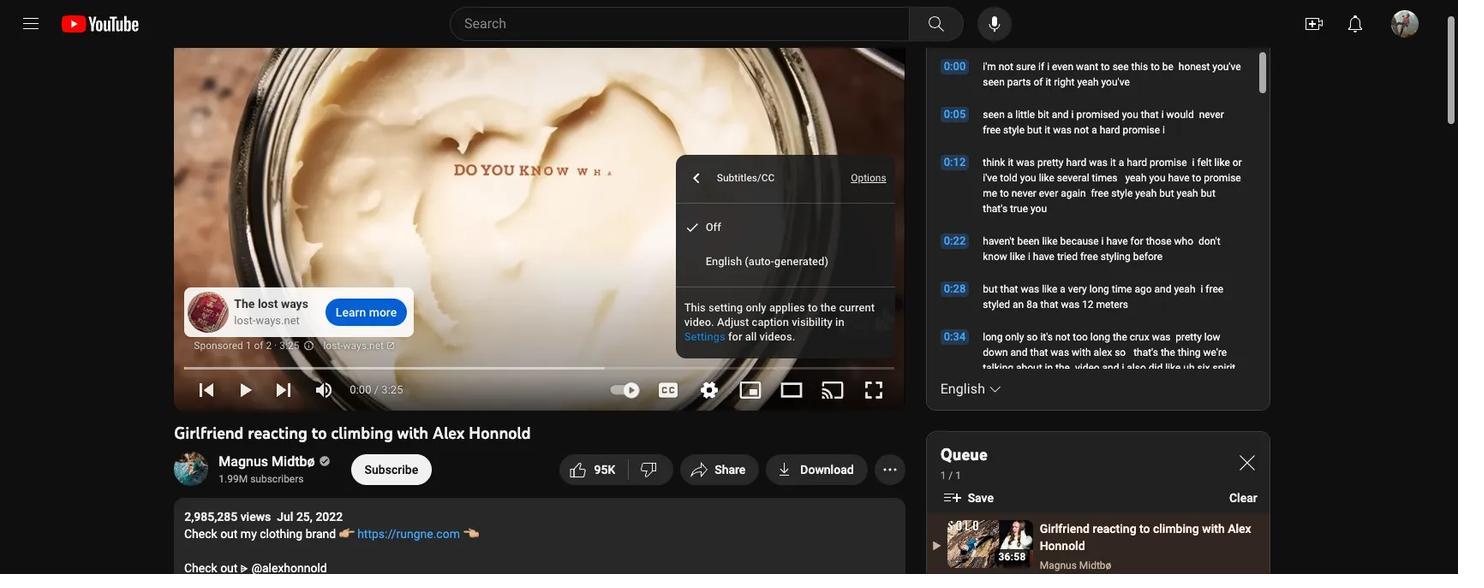 Task type: vqa. For each thing, say whether or not it's contained in the screenshot.


Task type: describe. For each thing, give the bounding box(es) containing it.
1 horizontal spatial lost-
[[323, 340, 343, 352]]

yeah up those
[[1135, 188, 1157, 200]]

to inside girlfriend reacting to climbing with alex honnold magnus midtbø
[[1139, 523, 1150, 536]]

so
[[1027, 332, 1038, 344]]

girlfriend reacting to climbing with alex honnold by magnus midtbø 36 minutes element
[[1040, 521, 1256, 555]]

k
[[608, 463, 615, 477]]

climbing for girlfriend reacting to climbing with alex honnold magnus midtbø
[[1153, 523, 1199, 536]]

to inside this setting only applies to the current video. adjust caption visibility in settings for all videos.
[[808, 302, 818, 314]]

hard inside seen a little bit and i promised you that i would  never free style but it was not a hard promise i
[[1100, 124, 1120, 136]]

2 horizontal spatial hard
[[1127, 157, 1147, 169]]

several
[[1057, 172, 1089, 184]]

for inside this setting only applies to the current video. adjust caption visibility in settings for all videos.
[[728, 330, 742, 343]]

1.99m subscribers
[[219, 474, 304, 486]]

https://rungne.com
[[358, 528, 460, 541]]

Search text field
[[464, 13, 906, 35]]

https://rungne.com link
[[358, 528, 460, 541]]

pretty inside think it was pretty hard was it a hard promise  i felt like or i've told you like several times   yeah you have to promise me to never ever again  free style yeah but yeah but that's true you
[[1037, 157, 1064, 169]]

⌲
[[241, 562, 249, 575]]

that right "8a"
[[1040, 299, 1058, 311]]

jul 25, 2022
[[277, 511, 343, 524]]

about
[[1016, 362, 1042, 374]]

thing
[[1178, 347, 1201, 359]]

sponsored 1 of 2 · 3:25
[[194, 340, 299, 352]]

i inside but that was like a very long time ago and yeah  i free styled an 8a that was 12 meters
[[1201, 284, 1203, 296]]

2
[[266, 340, 272, 352]]

generated)
[[774, 256, 828, 268]]

ways.net inside lost-ways.net link
[[343, 340, 384, 352]]

and up about
[[1010, 347, 1028, 359]]

don't
[[1198, 236, 1220, 248]]

you down ever
[[1031, 203, 1047, 215]]

it's
[[1040, 332, 1053, 344]]

promise inside think it was pretty hard was it a hard promise  i felt like or i've told you like several times   yeah you have to promise me to never ever again  free style yeah but yeah but that's true you
[[1204, 172, 1241, 184]]

but up those
[[1159, 188, 1174, 200]]

english for english
[[940, 381, 985, 398]]

36 minutes, 58 seconds element
[[998, 552, 1026, 564]]

climbing for girlfriend reacting to climbing with alex honnold
[[331, 423, 393, 444]]

like left or
[[1214, 157, 1230, 169]]

jul
[[277, 511, 293, 524]]

i inside long only so it's not too long the crux was  pretty low down and that was with alex so   that's the thing we're talking about in the  video and i also did like uh six spirit in
[[1122, 362, 1124, 374]]

in inside this setting only applies to the current video. adjust caption visibility in settings for all videos.
[[835, 316, 844, 329]]

me
[[983, 188, 997, 200]]

Clear text field
[[1229, 492, 1257, 505]]

2 horizontal spatial 1
[[955, 470, 961, 482]]

clear
[[1229, 492, 1257, 505]]

👈🏼
[[463, 528, 479, 541]]

long for 0:28
[[1089, 284, 1109, 296]]

alex
[[1094, 347, 1112, 359]]

honnold for girlfriend reacting to climbing with alex honnold
[[469, 423, 531, 444]]

never inside think it was pretty hard was it a hard promise  i felt like or i've told you like several times   yeah you have to promise me to never ever again  free style yeah but yeah but that's true you
[[1012, 188, 1036, 200]]

all
[[745, 330, 757, 343]]

seen inside i'm not sure if i even want to see this to be  honest you've seen parts of it right yeah you've
[[983, 76, 1005, 88]]

subscribers
[[250, 474, 304, 486]]

free inside but that was like a very long time ago and yeah  i free styled an 8a that was 12 meters
[[1206, 284, 1223, 296]]

long only so it's not too long the crux was  pretty low down and that was with alex so   that's the thing we're talking about in the  video and i also did like uh six spirit in
[[983, 332, 1236, 390]]

queue
[[940, 445, 987, 465]]

we're
[[1203, 347, 1227, 359]]

0:12
[[944, 156, 966, 169]]

0 vertical spatial midtbø
[[272, 454, 315, 470]]

uh
[[1183, 362, 1195, 374]]

but down felt
[[1201, 188, 1216, 200]]

long for 0:34
[[1090, 332, 1110, 344]]

1 vertical spatial you've
[[1101, 76, 1130, 88]]

the lost ways lost-ways.net
[[234, 297, 308, 327]]

a inside but that was like a very long time ago and yeah  i free styled an 8a that was 12 meters
[[1060, 284, 1066, 296]]

yeah down felt
[[1177, 188, 1198, 200]]

yeah inside i'm not sure if i even want to see this to be  honest you've seen parts of it right yeah you've
[[1077, 76, 1099, 88]]

settings
[[684, 330, 725, 343]]

only inside long only so it's not too long the crux was  pretty low down and that was with alex so   that's the thing we're talking about in the  video and i also did like uh six spirit in
[[1005, 332, 1024, 344]]

tried
[[1057, 251, 1078, 263]]

like inside long only so it's not too long the crux was  pretty low down and that was with alex so   that's the thing we're talking about in the  video and i also did like uh six spirit in
[[1165, 362, 1181, 374]]

want
[[1076, 61, 1098, 73]]

/ inside youtube video player element
[[374, 384, 379, 397]]

i'm not sure if i even want to see this to be  honest you've seen parts of it right yeah you've
[[983, 61, 1241, 88]]

for inside haven't been like because i have for those who  don't know like i have tried free styling before
[[1130, 236, 1143, 248]]

adjust
[[717, 316, 749, 329]]

an
[[1013, 299, 1024, 311]]

reacting for girlfriend reacting to climbing with alex honnold
[[248, 423, 308, 444]]

spirit
[[1213, 362, 1236, 374]]

even
[[1052, 61, 1073, 73]]

free inside think it was pretty hard was it a hard promise  i felt like or i've told you like several times   yeah you have to promise me to never ever again  free style yeah but yeah but that's true you
[[1091, 188, 1109, 200]]

0:05
[[944, 108, 966, 121]]

youtube video player element
[[174, 0, 905, 411]]

honnold for girlfriend reacting to climbing with alex honnold magnus midtbø
[[1040, 540, 1085, 553]]

this
[[1131, 61, 1148, 73]]

was up several
[[1089, 157, 1108, 169]]

like inside but that was like a very long time ago and yeah  i free styled an 8a that was 12 meters
[[1042, 284, 1057, 296]]

very
[[1068, 284, 1087, 296]]

and inside but that was like a very long time ago and yeah  i free styled an 8a that was 12 meters
[[1154, 284, 1171, 296]]

0:22
[[944, 235, 966, 248]]

not inside seen a little bit and i promised you that i would  never free style but it was not a hard promise i
[[1074, 124, 1089, 136]]

never inside seen a little bit and i promised you that i would  never free style but it was not a hard promise i
[[1199, 109, 1224, 121]]

think
[[983, 157, 1005, 169]]

english (auto-generated)
[[706, 256, 828, 268]]

2,985,285
[[184, 511, 237, 524]]

share
[[715, 463, 746, 477]]

free inside seen a little bit and i promised you that i would  never free style but it was not a hard promise i
[[983, 124, 1001, 136]]

0:00 / 3:25
[[350, 384, 403, 397]]

▶
[[932, 541, 941, 553]]

1 for sponsored
[[246, 340, 251, 352]]

english for english (auto-generated)
[[706, 256, 742, 268]]

magnus midtbø link
[[219, 453, 316, 472]]

was inside seen a little bit and i promised you that i would  never free style but it was not a hard promise i
[[1053, 124, 1072, 136]]

out inside '👈🏼 check out ⌲ @alexhonnol'
[[221, 562, 238, 575]]

transcript
[[940, 15, 1015, 35]]

of inside i'm not sure if i even want to see this to be  honest you've seen parts of it right yeah you've
[[1034, 76, 1043, 88]]

more
[[369, 306, 397, 320]]

and down 'alex'
[[1102, 362, 1119, 374]]

reacting for girlfriend reacting to climbing with alex honnold magnus midtbø
[[1093, 523, 1136, 536]]

video
[[1075, 362, 1100, 374]]

those
[[1146, 236, 1172, 248]]

with for girlfriend reacting to climbing with alex honnold magnus midtbø
[[1202, 523, 1225, 536]]

setting
[[708, 302, 743, 314]]

applies
[[769, 302, 805, 314]]

crux
[[1130, 332, 1149, 344]]

you up those
[[1149, 172, 1166, 184]]

off
[[706, 221, 721, 234]]

girlfriend for girlfriend reacting to climbing with alex honnold magnus midtbø
[[1040, 523, 1090, 536]]

styled
[[983, 299, 1010, 311]]

i inside think it was pretty hard was it a hard promise  i felt like or i've told you like several times   yeah you have to promise me to never ever again  free style yeah but yeah but that's true you
[[1192, 157, 1195, 169]]

girlfriend reacting to climbing with alex honnold
[[174, 423, 531, 444]]

2,985,285 views
[[184, 511, 271, 524]]

2 vertical spatial in
[[983, 378, 991, 390]]

not inside i'm not sure if i even want to see this to be  honest you've seen parts of it right yeah you've
[[999, 61, 1014, 73]]

promise inside seen a little bit and i promised you that i would  never free style but it was not a hard promise i
[[1123, 124, 1160, 136]]

caption
[[752, 316, 789, 329]]

1 horizontal spatial you've
[[1212, 61, 1241, 73]]

girlfriend for girlfriend reacting to climbing with alex honnold
[[174, 423, 244, 444]]

i'm
[[983, 61, 996, 73]]

25,
[[296, 511, 313, 524]]

down
[[983, 347, 1008, 359]]

honest
[[1179, 61, 1210, 73]]

download button
[[766, 455, 868, 486]]

little
[[1015, 109, 1035, 121]]

a down promised
[[1092, 124, 1097, 136]]

Save text field
[[968, 492, 994, 505]]

0 horizontal spatial magnus
[[219, 454, 268, 470]]

settings link
[[684, 330, 725, 343]]

check out my clothing brand 👉🏼 https://rungne.com
[[184, 528, 460, 541]]

subtitles/cc
[[717, 172, 775, 184]]

magnus midtbø
[[219, 454, 315, 470]]

not inside long only so it's not too long the crux was  pretty low down and that was with alex so   that's the thing we're talking about in the  video and i also did like uh six spirit in
[[1055, 332, 1070, 344]]

meters
[[1096, 299, 1128, 311]]

the
[[234, 297, 255, 311]]

pretty inside long only so it's not too long the crux was  pretty low down and that was with alex so   that's the thing we're talking about in the  video and i also did like uh six spirit in
[[1176, 332, 1202, 344]]

long up 'down'
[[983, 332, 1003, 344]]

style inside think it was pretty hard was it a hard promise  i felt like or i've told you like several times   yeah you have to promise me to never ever again  free style yeah but yeah but that's true you
[[1111, 188, 1133, 200]]

ever
[[1039, 188, 1058, 200]]

my
[[241, 528, 257, 541]]

right
[[1054, 76, 1075, 88]]

👈🏼 check out ⌲ @alexhonnol
[[184, 528, 479, 575]]

it inside i'm not sure if i even want to see this to be  honest you've seen parts of it right yeah you've
[[1046, 76, 1051, 88]]

was down very
[[1061, 299, 1080, 311]]

save button
[[933, 483, 1007, 514]]

haven't been like because i have for those who  don't know like i have tried free styling before
[[983, 236, 1220, 263]]

5
[[601, 463, 608, 477]]

/ inside queue 1 / 1
[[949, 470, 953, 482]]

1 vertical spatial have
[[1106, 236, 1128, 248]]

1.99 million subscribers element
[[219, 472, 327, 487]]

check inside '👈🏼 check out ⌲ @alexhonnol'
[[184, 562, 218, 575]]

like down been
[[1010, 251, 1025, 263]]

Download text field
[[800, 463, 854, 477]]

sponsored
[[194, 340, 243, 352]]

styling
[[1101, 251, 1131, 263]]



Task type: locate. For each thing, give the bounding box(es) containing it.
but inside but that was like a very long time ago and yeah  i free styled an 8a that was 12 meters
[[983, 284, 998, 296]]

english inside youtube video player element
[[706, 256, 742, 268]]

menu
[[676, 204, 895, 287]]

1 horizontal spatial never
[[1199, 109, 1224, 121]]

never up felt
[[1199, 109, 1224, 121]]

midtbø
[[272, 454, 315, 470], [1079, 560, 1111, 572]]

2 vertical spatial the
[[1161, 347, 1175, 359]]

true
[[1010, 203, 1028, 215]]

hard up several
[[1066, 157, 1087, 169]]

1 horizontal spatial the
[[1113, 332, 1127, 344]]

1
[[246, 340, 251, 352], [940, 470, 946, 482], [955, 470, 961, 482]]

0 vertical spatial not
[[999, 61, 1014, 73]]

1 horizontal spatial magnus
[[1040, 560, 1077, 572]]

lost- inside the lost ways lost-ways.net
[[234, 314, 256, 327]]

share button
[[680, 455, 759, 486]]

reacting
[[248, 423, 308, 444], [1093, 523, 1136, 536]]

and right the "bit"
[[1052, 109, 1069, 121]]

promised
[[1076, 109, 1119, 121]]

was down 'it's'
[[1051, 347, 1069, 359]]

ways.net down learn more link
[[343, 340, 384, 352]]

free inside haven't been like because i have for those who  don't know like i have tried free styling before
[[1080, 251, 1098, 263]]

ways
[[281, 297, 308, 311]]

with down too
[[1072, 347, 1091, 359]]

alex for girlfriend reacting to climbing with alex honnold
[[433, 423, 464, 444]]

english left (auto-
[[706, 256, 742, 268]]

Subscribe text field
[[365, 463, 418, 477]]

that down the this
[[1141, 109, 1159, 121]]

1.99m
[[219, 474, 248, 486]]

hard down promised
[[1100, 124, 1120, 136]]

1 vertical spatial with
[[397, 423, 428, 444]]

magnus
[[219, 454, 268, 470], [1040, 560, 1077, 572]]

1 horizontal spatial only
[[1005, 332, 1024, 344]]

you inside seen a little bit and i promised you that i would  never free style but it was not a hard promise i
[[1122, 109, 1138, 121]]

before
[[1133, 251, 1163, 263]]

in right about
[[1045, 362, 1053, 374]]

hard
[[1100, 124, 1120, 136], [1066, 157, 1087, 169], [1127, 157, 1147, 169]]

but
[[1027, 124, 1042, 136], [1159, 188, 1174, 200], [1201, 188, 1216, 200], [983, 284, 998, 296]]

like
[[1214, 157, 1230, 169], [1039, 172, 1054, 184], [1042, 236, 1058, 248], [1010, 251, 1025, 263], [1042, 284, 1057, 296], [1165, 362, 1181, 374]]

it down seen a little bit and i promised you that i would  never free style but it was not a hard promise i
[[1110, 157, 1116, 169]]

with inside long only so it's not too long the crux was  pretty low down and that was with alex so   that's the thing we're talking about in the  video and i also did like uh six spirit in
[[1072, 347, 1091, 359]]

download
[[800, 463, 854, 477]]

of down if
[[1034, 76, 1043, 88]]

1 horizontal spatial pretty
[[1176, 332, 1202, 344]]

girlfriend reacting to climbing with alex honnold magnus midtbø
[[1040, 523, 1251, 572]]

like left 'uh'
[[1165, 362, 1181, 374]]

in down current
[[835, 316, 844, 329]]

0 horizontal spatial english
[[706, 256, 742, 268]]

0 horizontal spatial not
[[999, 61, 1014, 73]]

that's inside long only so it's not too long the crux was  pretty low down and that was with alex so   that's the thing we're talking about in the  video and i also did like uh six spirit in
[[1134, 347, 1158, 359]]

1 vertical spatial never
[[1012, 188, 1036, 200]]

2 horizontal spatial have
[[1168, 172, 1190, 184]]

for up the before
[[1130, 236, 1143, 248]]

1 seen from the top
[[983, 76, 1005, 88]]

but that was like a very long time ago and yeah  i free styled an 8a that was 12 meters
[[983, 284, 1223, 311]]

0 vertical spatial alex
[[433, 423, 464, 444]]

that's inside think it was pretty hard was it a hard promise  i felt like or i've told you like several times   yeah you have to promise me to never ever again  free style yeah but yeah but that's true you
[[983, 203, 1008, 215]]

magnus up 1.99m
[[219, 454, 268, 470]]

of inside youtube video player element
[[254, 340, 263, 352]]

0 vertical spatial english
[[706, 256, 742, 268]]

girlfriend inside girlfriend reacting to climbing with alex honnold magnus midtbø
[[1040, 523, 1090, 536]]

english down talking
[[940, 381, 985, 398]]

with down clear 'button'
[[1202, 523, 1225, 536]]

that's down crux
[[1134, 347, 1158, 359]]

you right promised
[[1122, 109, 1138, 121]]

0 vertical spatial honnold
[[469, 423, 531, 444]]

current
[[839, 302, 875, 314]]

0 horizontal spatial you've
[[1101, 76, 1130, 88]]

0:00 left i'm
[[944, 60, 966, 73]]

the up visibility
[[821, 302, 836, 314]]

style
[[1003, 124, 1025, 136], [1111, 188, 1133, 200]]

1 horizontal spatial reacting
[[1093, 523, 1136, 536]]

0 vertical spatial style
[[1003, 124, 1025, 136]]

0 vertical spatial for
[[1130, 236, 1143, 248]]

it inside seen a little bit and i promised you that i would  never free style but it was not a hard promise i
[[1045, 124, 1050, 136]]

low
[[1204, 332, 1220, 344]]

0:34
[[944, 331, 966, 344]]

clear button
[[1216, 483, 1271, 514]]

was up told
[[1016, 157, 1035, 169]]

think it was pretty hard was it a hard promise  i felt like or i've told you like several times   yeah you have to promise me to never ever again  free style yeah but yeah but that's true you
[[983, 157, 1242, 215]]

0 vertical spatial have
[[1168, 172, 1190, 184]]

0 horizontal spatial for
[[728, 330, 742, 343]]

to
[[1101, 61, 1110, 73], [1151, 61, 1160, 73], [1192, 172, 1201, 184], [1000, 188, 1009, 200], [808, 302, 818, 314], [312, 423, 327, 444], [1139, 523, 1150, 536]]

1 check from the top
[[184, 528, 218, 541]]

long up 'alex'
[[1090, 332, 1110, 344]]

1 horizontal spatial that's
[[1134, 347, 1158, 359]]

a
[[1007, 109, 1013, 121], [1092, 124, 1097, 136], [1119, 157, 1124, 169], [1060, 284, 1066, 296]]

know
[[983, 251, 1007, 263]]

1 horizontal spatial promise
[[1204, 172, 1241, 184]]

english inside 'english' dropdown button
[[940, 381, 985, 398]]

1 horizontal spatial 3:25
[[382, 384, 403, 397]]

1 vertical spatial that's
[[1134, 347, 1158, 359]]

like left very
[[1042, 284, 1057, 296]]

None search field
[[419, 7, 967, 41]]

12
[[1082, 299, 1094, 311]]

0 vertical spatial reacting
[[248, 423, 308, 444]]

0 vertical spatial that's
[[983, 203, 1008, 215]]

1 vertical spatial not
[[1074, 124, 1089, 136]]

0 horizontal spatial ways.net
[[256, 314, 300, 327]]

out down 2,985,285 views
[[221, 528, 238, 541]]

menu inside youtube video player element
[[676, 204, 895, 287]]

0 horizontal spatial never
[[1012, 188, 1036, 200]]

queue 1 / 1
[[940, 445, 987, 482]]

0:00
[[944, 60, 966, 73], [350, 384, 371, 397]]

the
[[821, 302, 836, 314], [1113, 332, 1127, 344], [1161, 347, 1175, 359]]

3:25 right ·
[[279, 340, 299, 352]]

that inside seen a little bit and i promised you that i would  never free style but it was not a hard promise i
[[1141, 109, 1159, 121]]

that's down me
[[983, 203, 1008, 215]]

2 horizontal spatial in
[[1045, 362, 1053, 374]]

talking
[[983, 362, 1013, 374]]

you've right honest
[[1212, 61, 1241, 73]]

0 vertical spatial of
[[1034, 76, 1043, 88]]

0 vertical spatial lost-
[[234, 314, 256, 327]]

1 vertical spatial ways.net
[[343, 340, 384, 352]]

0 vertical spatial ways.net
[[256, 314, 300, 327]]

1 horizontal spatial in
[[983, 378, 991, 390]]

videos.
[[760, 330, 795, 343]]

ways.net
[[256, 314, 300, 327], [343, 340, 384, 352]]

long up the 12
[[1089, 284, 1109, 296]]

but up styled
[[983, 284, 998, 296]]

0 horizontal spatial with
[[397, 423, 428, 444]]

was inside long only so it's not too long the crux was  pretty low down and that was with alex so   that's the thing we're talking about in the  video and i also did like uh six spirit in
[[1051, 347, 1069, 359]]

0 horizontal spatial climbing
[[331, 423, 393, 444]]

promise down or
[[1204, 172, 1241, 184]]

was down right
[[1053, 124, 1072, 136]]

1 horizontal spatial hard
[[1100, 124, 1120, 136]]

0 vertical spatial promise
[[1123, 124, 1160, 136]]

style down little
[[1003, 124, 1025, 136]]

ago
[[1135, 284, 1152, 296]]

that up an
[[1000, 284, 1018, 296]]

seen left little
[[983, 109, 1005, 121]]

👉🏼
[[339, 528, 355, 541]]

1 horizontal spatial midtbø
[[1079, 560, 1111, 572]]

2 out from the top
[[221, 562, 238, 575]]

0 vertical spatial climbing
[[331, 423, 393, 444]]

0 vertical spatial with
[[1072, 347, 1091, 359]]

long inside but that was like a very long time ago and yeah  i free styled an 8a that was 12 meters
[[1089, 284, 1109, 296]]

alex inside girlfriend reacting to climbing with alex honnold magnus midtbø
[[1228, 523, 1251, 536]]

1 horizontal spatial have
[[1106, 236, 1128, 248]]

/ down lost-ways.net link
[[374, 384, 379, 397]]

out left ⌲
[[221, 562, 238, 575]]

0 horizontal spatial honnold
[[469, 423, 531, 444]]

a left very
[[1060, 284, 1066, 296]]

learn more
[[336, 306, 397, 320]]

Share text field
[[715, 463, 746, 477]]

that inside long only so it's not too long the crux was  pretty low down and that was with alex so   that's the thing we're talking about in the  video and i also did like uh six spirit in
[[1030, 347, 1048, 359]]

0 horizontal spatial pretty
[[1037, 157, 1064, 169]]

only left the so
[[1005, 332, 1024, 344]]

0 vertical spatial 3:25
[[279, 340, 299, 352]]

that down the so
[[1030, 347, 1048, 359]]

a down seen a little bit and i promised you that i would  never free style but it was not a hard promise i
[[1119, 157, 1124, 169]]

2 horizontal spatial with
[[1202, 523, 1225, 536]]

and inside seen a little bit and i promised you that i would  never free style but it was not a hard promise i
[[1052, 109, 1069, 121]]

did
[[1149, 362, 1163, 374]]

magnus inside girlfriend reacting to climbing with alex honnold magnus midtbø
[[1040, 560, 1077, 572]]

2 vertical spatial with
[[1202, 523, 1225, 536]]

girlfriend up 1.99m
[[174, 423, 244, 444]]

1 vertical spatial girlfriend
[[1040, 523, 1090, 536]]

yeah right several
[[1125, 172, 1147, 184]]

seek slider slider
[[180, 357, 895, 374]]

not right 'it's'
[[1055, 332, 1070, 344]]

lost- right my ad center icon
[[323, 340, 343, 352]]

you've down see
[[1101, 76, 1130, 88]]

save
[[968, 492, 994, 505]]

lost- down the the
[[234, 314, 256, 327]]

1 horizontal spatial style
[[1111, 188, 1133, 200]]

0:00 for 0:00 / 3:25
[[350, 384, 371, 397]]

if
[[1038, 61, 1044, 73]]

1 horizontal spatial for
[[1130, 236, 1143, 248]]

1 vertical spatial pretty
[[1176, 332, 1202, 344]]

1 out from the top
[[221, 528, 238, 541]]

lost-ways.net link
[[323, 336, 395, 358]]

0 vertical spatial you've
[[1212, 61, 1241, 73]]

0 horizontal spatial girlfriend
[[174, 423, 244, 444]]

time
[[1112, 284, 1132, 296]]

9 5 k
[[594, 463, 615, 477]]

magnus right 36 minutes, 58 seconds element
[[1040, 560, 1077, 572]]

seen inside seen a little bit and i promised you that i would  never free style but it was not a hard promise i
[[983, 109, 1005, 121]]

1 inside youtube video player element
[[246, 340, 251, 352]]

have inside think it was pretty hard was it a hard promise  i felt like or i've told you like several times   yeah you have to promise me to never ever again  free style yeah but yeah but that's true you
[[1168, 172, 1190, 184]]

1 horizontal spatial girlfriend
[[1040, 523, 1090, 536]]

with inside girlfriend reacting to climbing with alex honnold magnus midtbø
[[1202, 523, 1225, 536]]

1 vertical spatial seen
[[983, 109, 1005, 121]]

you right told
[[1020, 172, 1036, 184]]

sure
[[1016, 61, 1036, 73]]

midtbø down girlfriend reacting to climbing with alex honnold by magnus midtbø 36 minutes element
[[1079, 560, 1111, 572]]

told
[[1000, 172, 1017, 184]]

hard down seen a little bit and i promised you that i would  never free style but it was not a hard promise i
[[1127, 157, 1147, 169]]

long
[[1089, 284, 1109, 296], [983, 332, 1003, 344], [1090, 332, 1110, 344]]

this setting only applies to the current video. adjust caption visibility in settings for all videos.
[[684, 302, 875, 343]]

like up ever
[[1039, 172, 1054, 184]]

0 vertical spatial only
[[746, 302, 766, 314]]

honnold right 36 minutes, 58 seconds element
[[1040, 540, 1085, 553]]

check down the 2,985,285
[[184, 528, 218, 541]]

parts
[[1007, 76, 1031, 88]]

been
[[1017, 236, 1040, 248]]

1 horizontal spatial ways.net
[[343, 340, 384, 352]]

my ad center image
[[304, 334, 315, 358]]

36:58 link
[[947, 521, 1033, 571]]

haven't
[[983, 236, 1015, 248]]

1 horizontal spatial alex
[[1228, 523, 1251, 536]]

36:58
[[998, 552, 1026, 564]]

1 horizontal spatial /
[[949, 470, 953, 482]]

midtbø inside girlfriend reacting to climbing with alex honnold magnus midtbø
[[1079, 560, 1111, 572]]

1 vertical spatial in
[[1045, 362, 1053, 374]]

autoplay is on image
[[609, 384, 639, 397]]

never
[[1199, 109, 1224, 121], [1012, 188, 1036, 200]]

in down talking
[[983, 378, 991, 390]]

in
[[835, 316, 844, 329], [1045, 362, 1053, 374], [983, 378, 991, 390]]

1 vertical spatial 0:00
[[350, 384, 371, 397]]

only inside this setting only applies to the current video. adjust caption visibility in settings for all videos.
[[746, 302, 766, 314]]

1 vertical spatial midtbø
[[1079, 560, 1111, 572]]

1 vertical spatial alex
[[1228, 523, 1251, 536]]

subscribe
[[365, 463, 418, 477]]

free right ever
[[1091, 188, 1109, 200]]

a left little
[[1007, 109, 1013, 121]]

0:00 for 0:00
[[944, 60, 966, 73]]

not right i'm
[[999, 61, 1014, 73]]

with for girlfriend reacting to climbing with alex honnold
[[397, 423, 428, 444]]

seen a little bit and i promised you that i would  never free style but it was not a hard promise i
[[983, 109, 1224, 136]]

was up "8a"
[[1021, 284, 1039, 296]]

0 horizontal spatial lost-
[[234, 314, 256, 327]]

0 vertical spatial out
[[221, 528, 238, 541]]

promise
[[1123, 124, 1160, 136], [1204, 172, 1241, 184]]

it up told
[[1008, 157, 1014, 169]]

reacting inside girlfriend reacting to climbing with alex honnold magnus midtbø
[[1093, 523, 1136, 536]]

0 horizontal spatial style
[[1003, 124, 1025, 136]]

lost-
[[234, 314, 256, 327], [323, 340, 343, 352]]

1 vertical spatial promise
[[1204, 172, 1241, 184]]

pretty up several
[[1037, 157, 1064, 169]]

not down promised
[[1074, 124, 1089, 136]]

0 horizontal spatial in
[[835, 316, 844, 329]]

2 check from the top
[[184, 562, 218, 575]]

honnold inside girlfriend reacting to climbing with alex honnold magnus midtbø
[[1040, 540, 1085, 553]]

1 vertical spatial 3:25
[[382, 384, 403, 397]]

1 vertical spatial only
[[1005, 332, 1024, 344]]

free up the think
[[983, 124, 1001, 136]]

0 vertical spatial in
[[835, 316, 844, 329]]

0 horizontal spatial that's
[[983, 203, 1008, 215]]

options button
[[842, 162, 895, 196]]

of left 2
[[254, 340, 263, 352]]

video.
[[684, 316, 714, 329]]

yeah down the want
[[1077, 76, 1099, 88]]

i inside i'm not sure if i even want to see this to be  honest you've seen parts of it right yeah you've
[[1047, 61, 1049, 73]]

0 vertical spatial never
[[1199, 109, 1224, 121]]

style inside seen a little bit and i promised you that i would  never free style but it was not a hard promise i
[[1003, 124, 1025, 136]]

free up low
[[1206, 284, 1223, 296]]

(auto-
[[745, 256, 774, 268]]

for down adjust in the bottom of the page
[[728, 330, 742, 343]]

was
[[1053, 124, 1072, 136], [1016, 157, 1035, 169], [1089, 157, 1108, 169], [1021, 284, 1039, 296], [1061, 299, 1080, 311], [1051, 347, 1069, 359]]

have up those
[[1168, 172, 1190, 184]]

0:00 down lost-ways.net link
[[350, 384, 371, 397]]

alex for girlfriend reacting to climbing with alex honnold magnus midtbø
[[1228, 523, 1251, 536]]

free
[[983, 124, 1001, 136], [1091, 188, 1109, 200], [1080, 251, 1098, 263], [1206, 284, 1223, 296]]

pretty up thing
[[1176, 332, 1202, 344]]

0 horizontal spatial 3:25
[[279, 340, 299, 352]]

0 horizontal spatial hard
[[1066, 157, 1087, 169]]

1 horizontal spatial 0:00
[[944, 60, 966, 73]]

0 horizontal spatial the
[[821, 302, 836, 314]]

1 vertical spatial out
[[221, 562, 238, 575]]

with up subscribe button
[[397, 423, 428, 444]]

ways.net inside the lost ways lost-ways.net
[[256, 314, 300, 327]]

1 horizontal spatial 1
[[940, 470, 946, 482]]

but inside seen a little bit and i promised you that i would  never free style but it was not a hard promise i
[[1027, 124, 1042, 136]]

of
[[1034, 76, 1043, 88], [254, 340, 263, 352]]

0 horizontal spatial alex
[[433, 423, 464, 444]]

0 horizontal spatial 1
[[246, 340, 251, 352]]

1 for queue
[[940, 470, 946, 482]]

avatar image image
[[1391, 10, 1419, 38]]

it down the "bit"
[[1045, 124, 1050, 136]]

0 vertical spatial pretty
[[1037, 157, 1064, 169]]

0 horizontal spatial only
[[746, 302, 766, 314]]

like right been
[[1042, 236, 1058, 248]]

2 seen from the top
[[983, 109, 1005, 121]]

2 vertical spatial have
[[1033, 251, 1055, 263]]

never up true
[[1012, 188, 1036, 200]]

learn
[[336, 306, 366, 320]]

promise up think it was pretty hard was it a hard promise  i felt like or i've told you like several times   yeah you have to promise me to never ever again  free style yeah but yeah but that's true you
[[1123, 124, 1160, 136]]

english button
[[940, 380, 1006, 400]]

midtbø up subscribers
[[272, 454, 315, 470]]

/
[[374, 384, 379, 397], [949, 470, 953, 482]]

the up did
[[1161, 347, 1175, 359]]

1 vertical spatial honnold
[[1040, 540, 1085, 553]]

3:25 down lost-ways.net link
[[382, 384, 403, 397]]

learn more link
[[325, 299, 407, 326]]

2 horizontal spatial the
[[1161, 347, 1175, 359]]

0 horizontal spatial midtbø
[[272, 454, 315, 470]]

out
[[221, 528, 238, 541], [221, 562, 238, 575]]

0:00 inside youtube video player element
[[350, 384, 371, 397]]

menu containing off
[[676, 204, 895, 287]]

1 vertical spatial reacting
[[1093, 523, 1136, 536]]

1 vertical spatial for
[[728, 330, 742, 343]]

/ down queue
[[949, 470, 953, 482]]

for
[[1130, 236, 1143, 248], [728, 330, 742, 343]]

the inside this setting only applies to the current video. adjust caption visibility in settings for all videos.
[[821, 302, 836, 314]]

1 vertical spatial english
[[940, 381, 985, 398]]

check left ⌲
[[184, 562, 218, 575]]

views
[[240, 511, 271, 524]]

but down the "bit"
[[1027, 124, 1042, 136]]

clothing
[[260, 528, 303, 541]]

also
[[1127, 362, 1146, 374]]

0 vertical spatial girlfriend
[[174, 423, 244, 444]]

honnold down seek slider slider
[[469, 423, 531, 444]]

this
[[684, 302, 706, 314]]

1 vertical spatial style
[[1111, 188, 1133, 200]]

free down the because at right
[[1080, 251, 1098, 263]]

·
[[274, 340, 277, 352]]

it left right
[[1046, 76, 1051, 88]]

have
[[1168, 172, 1190, 184], [1106, 236, 1128, 248], [1033, 251, 1055, 263]]

climbing inside girlfriend reacting to climbing with alex honnold magnus midtbø
[[1153, 523, 1199, 536]]

girlfriend right 36:58 link
[[1040, 523, 1090, 536]]

0 vertical spatial seen
[[983, 76, 1005, 88]]

and right the ago
[[1154, 284, 1171, 296]]

a inside think it was pretty hard was it a hard promise  i felt like or i've told you like several times   yeah you have to promise me to never ever again  free style yeah but yeah but that's true you
[[1119, 157, 1124, 169]]

ways.net down lost
[[256, 314, 300, 327]]



